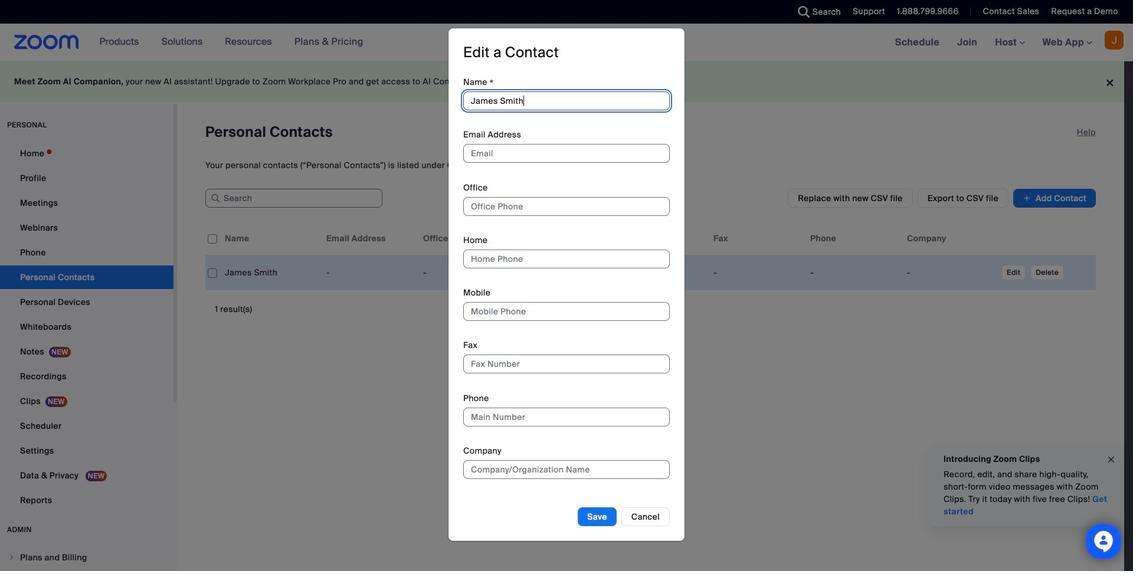 Task type: describe. For each thing, give the bounding box(es) containing it.
1 cell from the left
[[220, 261, 322, 285]]

Email text field
[[463, 144, 670, 163]]

2 cell from the left
[[322, 261, 419, 285]]

product information navigation
[[91, 24, 372, 61]]

Company/Organization Name text field
[[463, 460, 670, 479]]

5 cell from the left
[[612, 261, 709, 285]]

Mobile Phone text field
[[463, 302, 670, 321]]

meetings navigation
[[887, 24, 1134, 62]]

Home Phone text field
[[463, 250, 670, 269]]

4 cell from the left
[[515, 261, 612, 285]]

add image
[[1023, 192, 1031, 204]]

Fax Number text field
[[463, 355, 670, 374]]

First and Last Name text field
[[463, 92, 670, 110]]



Task type: vqa. For each thing, say whether or not it's contained in the screenshot.
Mobile Phone text box
yes



Task type: locate. For each thing, give the bounding box(es) containing it.
application
[[205, 222, 1105, 299]]

7 cell from the left
[[806, 261, 903, 285]]

personal menu menu
[[0, 142, 174, 514]]

cell
[[220, 261, 322, 285], [322, 261, 419, 285], [419, 261, 515, 285], [515, 261, 612, 285], [612, 261, 709, 285], [709, 261, 806, 285], [806, 261, 903, 285], [903, 261, 1000, 285]]

close image
[[1107, 453, 1116, 467]]

Main Number text field
[[463, 408, 670, 427]]

Search Contacts Input text field
[[205, 189, 383, 208]]

3 cell from the left
[[419, 261, 515, 285]]

Office Phone text field
[[463, 197, 670, 216]]

dialog
[[449, 29, 685, 541]]

6 cell from the left
[[709, 261, 806, 285]]

8 cell from the left
[[903, 261, 1000, 285]]

banner
[[0, 24, 1134, 62]]

footer
[[0, 61, 1125, 102]]



